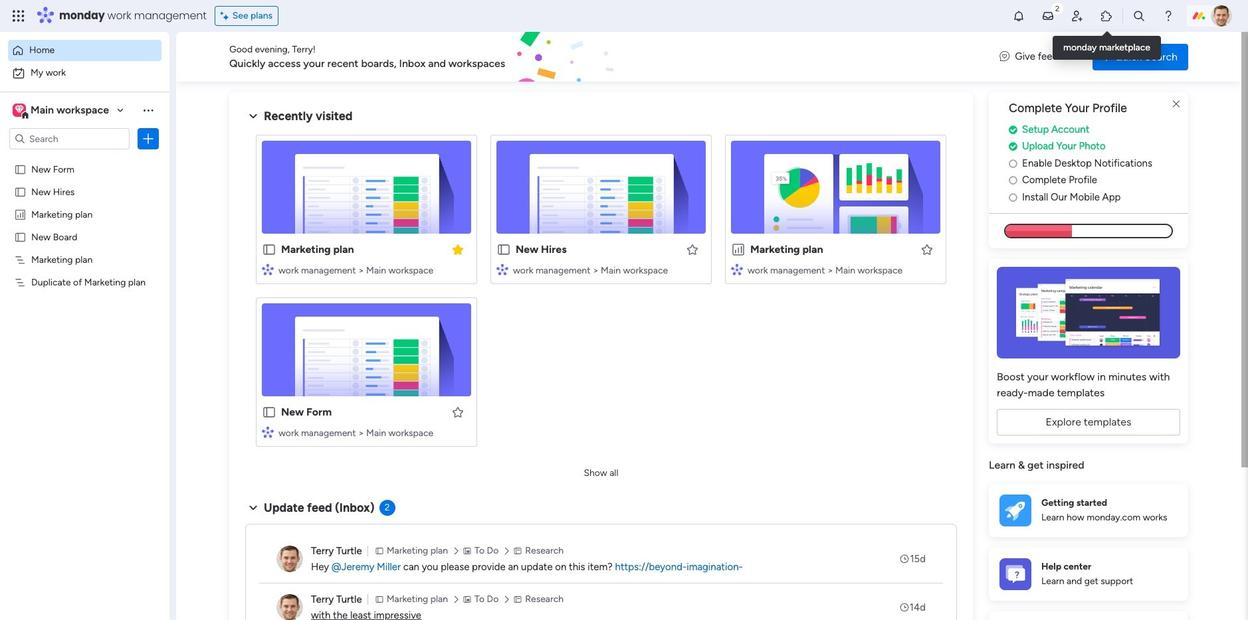 Task type: describe. For each thing, give the bounding box(es) containing it.
search everything image
[[1133, 9, 1146, 23]]

1 vertical spatial public dashboard image
[[731, 243, 746, 257]]

2 vertical spatial public board image
[[262, 406, 277, 420]]

1 vertical spatial terry turtle image
[[277, 546, 303, 573]]

add to favorites image for the public dashboard icon to the bottom
[[921, 243, 934, 256]]

Search in workspace field
[[28, 131, 111, 147]]

terry turtle image
[[277, 595, 303, 621]]

check circle image
[[1009, 125, 1018, 135]]

2 workspace image from the left
[[15, 103, 24, 118]]

invite members image
[[1071, 9, 1084, 23]]

1 vertical spatial option
[[8, 62, 162, 84]]

v2 bolt switch image
[[1104, 50, 1111, 64]]

2 vertical spatial option
[[0, 157, 170, 160]]

0 vertical spatial public board image
[[14, 163, 27, 176]]

1 vertical spatial public board image
[[14, 185, 27, 198]]

getting started element
[[989, 485, 1189, 538]]

check circle image
[[1009, 142, 1018, 152]]

remove from favorites image
[[451, 243, 465, 256]]

monday marketplace image
[[1100, 9, 1114, 23]]

v2 user feedback image
[[1000, 49, 1010, 64]]

2 image
[[1052, 1, 1064, 16]]

update feed image
[[1042, 9, 1055, 23]]

2 circle o image from the top
[[1009, 176, 1018, 186]]

see plans image
[[221, 9, 232, 23]]



Task type: locate. For each thing, give the bounding box(es) containing it.
add to favorites image
[[451, 406, 465, 419]]

1 workspace image from the left
[[13, 103, 26, 118]]

public board image
[[14, 163, 27, 176], [14, 185, 27, 198], [262, 406, 277, 420]]

close recently visited image
[[245, 108, 261, 124]]

1 horizontal spatial add to favorites image
[[921, 243, 934, 256]]

1 vertical spatial circle o image
[[1009, 176, 1018, 186]]

help image
[[1162, 9, 1175, 23]]

1 horizontal spatial public board image
[[262, 243, 277, 257]]

0 horizontal spatial public dashboard image
[[14, 208, 27, 221]]

circle o image
[[1009, 193, 1018, 203]]

select product image
[[12, 9, 25, 23]]

list box
[[0, 155, 170, 473]]

circle o image down check circle image
[[1009, 159, 1018, 169]]

1 horizontal spatial terry turtle image
[[1211, 5, 1233, 27]]

2 horizontal spatial public board image
[[497, 243, 511, 257]]

add to favorites image for the rightmost public board icon
[[686, 243, 699, 256]]

help center element
[[989, 548, 1189, 602]]

1 add to favorites image from the left
[[686, 243, 699, 256]]

terry turtle image right help 'icon'
[[1211, 5, 1233, 27]]

0 vertical spatial option
[[8, 40, 162, 61]]

0 horizontal spatial add to favorites image
[[686, 243, 699, 256]]

circle o image up circle o icon
[[1009, 176, 1018, 186]]

workspace image
[[13, 103, 26, 118], [15, 103, 24, 118]]

0 vertical spatial terry turtle image
[[1211, 5, 1233, 27]]

templates image image
[[1001, 267, 1177, 359]]

terry turtle image
[[1211, 5, 1233, 27], [277, 546, 303, 573]]

terry turtle image up terry turtle image
[[277, 546, 303, 573]]

1 circle o image from the top
[[1009, 159, 1018, 169]]

2 element
[[379, 501, 395, 517]]

circle o image
[[1009, 159, 1018, 169], [1009, 176, 1018, 186]]

0 horizontal spatial public board image
[[14, 231, 27, 243]]

workspace options image
[[142, 104, 155, 117]]

dapulse x slim image
[[1169, 96, 1185, 112]]

add to favorites image
[[686, 243, 699, 256], [921, 243, 934, 256]]

0 horizontal spatial terry turtle image
[[277, 546, 303, 573]]

0 vertical spatial public dashboard image
[[14, 208, 27, 221]]

option
[[8, 40, 162, 61], [8, 62, 162, 84], [0, 157, 170, 160]]

notifications image
[[1012, 9, 1026, 23]]

options image
[[142, 132, 155, 146]]

quick search results list box
[[245, 124, 957, 463]]

workspace selection element
[[13, 102, 111, 120]]

0 vertical spatial circle o image
[[1009, 159, 1018, 169]]

2 add to favorites image from the left
[[921, 243, 934, 256]]

public board image
[[14, 231, 27, 243], [262, 243, 277, 257], [497, 243, 511, 257]]

1 horizontal spatial public dashboard image
[[731, 243, 746, 257]]

close update feed (inbox) image
[[245, 501, 261, 517]]

public dashboard image
[[14, 208, 27, 221], [731, 243, 746, 257]]



Task type: vqa. For each thing, say whether or not it's contained in the screenshot.
OPTION
yes



